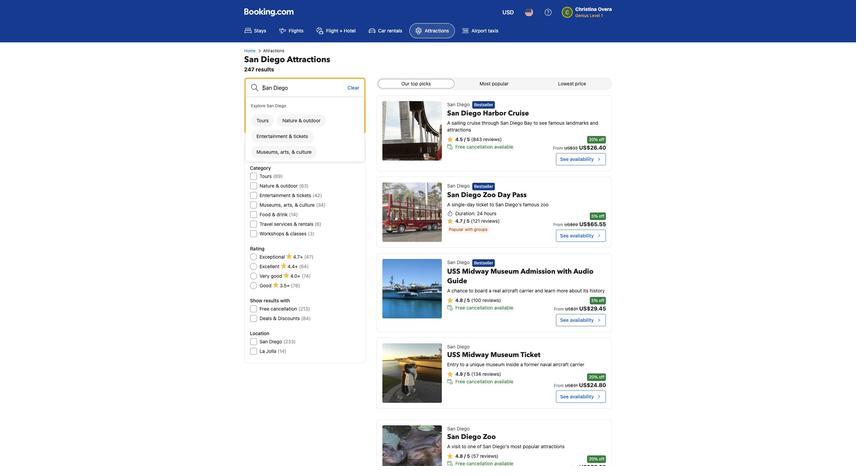 Task type: locate. For each thing, give the bounding box(es) containing it.
groups
[[474, 227, 488, 232]]

museum inside san diego uss midway museum ticket entry to a unique museum inside a former naval aircraft carrier
[[491, 350, 519, 360]]

1 vertical spatial attractions
[[263, 48, 284, 53]]

0 horizontal spatial rentals
[[299, 221, 314, 227]]

availability for uss midway museum admission with audio guide
[[570, 317, 594, 323]]

uss midway museum admission with audio guide image
[[382, 259, 442, 319]]

& for nature & outdoor (63)
[[276, 183, 279, 189]]

4 see availability from the top
[[560, 394, 594, 400]]

bestseller for harbor
[[474, 102, 494, 107]]

nature inside nature & outdoor link
[[283, 118, 297, 123]]

2 5% from the top
[[592, 298, 598, 303]]

classes
[[290, 231, 307, 237]]

1 availability from the top
[[570, 156, 594, 162]]

reviews) for admission
[[483, 297, 501, 303]]

free for san diego harbor cruise
[[456, 144, 465, 150]]

our
[[402, 81, 410, 87]]

aircraft right naval
[[553, 362, 569, 367]]

san diego up sailing
[[447, 102, 470, 107]]

free cancellation available down 4.5 / 5 (843 reviews)
[[456, 144, 514, 150]]

culture for museums, arts, & culture (34)
[[300, 202, 315, 208]]

a inside uss midway museum admission with audio guide a chance to board a real aircraft carrier and learn more about its history
[[489, 288, 492, 294]]

1 vertical spatial bestseller
[[474, 184, 494, 189]]

museums, up category
[[257, 149, 279, 155]]

see down 20% off from us$31 us$24.80
[[560, 394, 569, 400]]

&
[[299, 118, 302, 123], [289, 133, 292, 139], [292, 149, 295, 155], [276, 183, 279, 189], [292, 193, 295, 198], [295, 202, 298, 208], [272, 212, 275, 217], [294, 221, 297, 227], [286, 231, 289, 237], [273, 316, 277, 321]]

2 availability from the top
[[570, 233, 594, 239]]

0 horizontal spatial with
[[280, 298, 290, 304]]

diego up la jolla (14)
[[269, 339, 282, 345]]

us$33
[[565, 146, 578, 151]]

see availability down 5% off from us$31 us$29.45
[[560, 317, 594, 323]]

arts, down entertainment & tickets link
[[281, 149, 290, 155]]

1 vertical spatial midway
[[462, 350, 489, 360]]

0 vertical spatial aircraft
[[502, 288, 518, 294]]

see down 'us$69' in the top right of the page
[[560, 233, 569, 239]]

0 vertical spatial culture
[[296, 149, 312, 155]]

& inside entertainment & tickets link
[[289, 133, 292, 139]]

us$31 inside 20% off from us$31 us$24.80
[[565, 383, 578, 388]]

attractions
[[425, 28, 449, 34], [263, 48, 284, 53], [287, 54, 330, 65]]

famous left zoo
[[523, 202, 540, 207]]

2 vertical spatial san diego
[[447, 260, 470, 265]]

with down (121
[[465, 227, 473, 232]]

0 vertical spatial available
[[495, 144, 514, 150]]

(843
[[472, 137, 482, 142]]

from
[[553, 146, 563, 151], [554, 222, 563, 228], [554, 307, 564, 312], [554, 383, 564, 388]]

20% inside 20% off from us$31 us$24.80
[[589, 375, 598, 380]]

1 vertical spatial (14)
[[278, 348, 287, 354]]

rentals
[[387, 28, 402, 34], [299, 221, 314, 227]]

4.8 down chance
[[456, 297, 463, 303]]

1 vertical spatial uss
[[447, 350, 461, 360]]

inside
[[506, 362, 519, 367]]

rating
[[250, 246, 265, 252]]

2 free cancellation available from the top
[[456, 305, 514, 311]]

2 4.8 from the top
[[456, 453, 463, 459]]

a inside san diego san diego zoo a visit to one of san diego's most popular attractions
[[447, 444, 451, 450]]

5 off from the top
[[599, 457, 605, 462]]

most
[[480, 81, 491, 87]]

1 vertical spatial diego's
[[493, 444, 509, 450]]

5% inside 5% off from us$69 us$65.55
[[592, 214, 598, 219]]

3 off from the top
[[599, 298, 605, 303]]

popular right the most
[[523, 444, 540, 450]]

entertainment for entertainment & tickets (42)
[[260, 193, 291, 198]]

1 bestseller from the top
[[474, 102, 494, 107]]

and left learn
[[535, 288, 543, 294]]

cancellation for harbor
[[467, 144, 493, 150]]

1 vertical spatial 5%
[[592, 298, 598, 303]]

harbor
[[483, 109, 507, 118]]

1 5% from the top
[[592, 214, 598, 219]]

0 vertical spatial entertainment
[[257, 133, 288, 139]]

through
[[482, 120, 499, 126]]

popular right most
[[492, 81, 509, 87]]

our top picks
[[402, 81, 431, 87]]

(89)
[[273, 173, 283, 179]]

select your dates
[[263, 103, 306, 109]]

us$31 for uss midway museum ticket
[[565, 383, 578, 388]]

4.8 for visit
[[456, 453, 463, 459]]

to right entry
[[460, 362, 465, 367]]

unique
[[470, 362, 485, 367]]

museums, inside 'link'
[[257, 149, 279, 155]]

tours down explore in the top left of the page
[[257, 118, 269, 123]]

1 zoo from the top
[[483, 190, 496, 200]]

food
[[260, 212, 271, 217]]

off inside 5% off from us$69 us$65.55
[[599, 214, 605, 219]]

1 vertical spatial and
[[535, 288, 543, 294]]

nature for nature & outdoor
[[283, 118, 297, 123]]

0 vertical spatial attractions
[[425, 28, 449, 34]]

carrier down admission on the bottom of page
[[520, 288, 534, 294]]

with up free cancellation (213)
[[280, 298, 290, 304]]

1 vertical spatial popular
[[523, 444, 540, 450]]

tours (89)
[[260, 173, 283, 179]]

0 vertical spatial tours
[[257, 118, 269, 123]]

1 horizontal spatial carrier
[[570, 362, 585, 367]]

0 vertical spatial 4.8
[[456, 297, 463, 303]]

1 horizontal spatial and
[[590, 120, 599, 126]]

free cancellation available down the 4.9 / 5 (134 reviews)
[[456, 379, 514, 385]]

san diego for san diego harbor cruise
[[447, 102, 470, 107]]

1 horizontal spatial aircraft
[[553, 362, 569, 367]]

(3)
[[308, 231, 315, 237]]

1 horizontal spatial attractions
[[287, 54, 330, 65]]

5
[[467, 137, 470, 142], [467, 218, 470, 224], [467, 297, 470, 303], [467, 371, 470, 377], [467, 453, 470, 459]]

0 vertical spatial popular
[[492, 81, 509, 87]]

culture inside 'link'
[[296, 149, 312, 155]]

0 vertical spatial tickets
[[294, 133, 308, 139]]

1 vertical spatial 4.8
[[456, 453, 463, 459]]

uss up the "guide"
[[447, 267, 461, 276]]

san diego (233)
[[260, 339, 296, 345]]

4.5 / 5 (843 reviews)
[[456, 137, 502, 142]]

us$69
[[565, 222, 578, 228]]

/ for san
[[464, 453, 466, 459]]

see availability
[[560, 156, 594, 162], [560, 233, 594, 239], [560, 317, 594, 323], [560, 394, 594, 400]]

2 san diego from the top
[[447, 183, 470, 189]]

usd button
[[499, 4, 518, 21]]

0 vertical spatial nature
[[283, 118, 297, 123]]

culture left (34)
[[300, 202, 315, 208]]

20% inside 20% off from us$33 us$26.40
[[589, 137, 598, 142]]

dates
[[292, 103, 306, 109]]

museum
[[491, 267, 519, 276], [491, 350, 519, 360]]

free down 4.5
[[456, 144, 465, 150]]

& down dates
[[299, 118, 302, 123]]

christina
[[576, 6, 597, 12]]

zoo inside san diego zoo day pass a single-day ticket to san diego's famous zoo
[[483, 190, 496, 200]]

2 vertical spatial attractions
[[287, 54, 330, 65]]

0 vertical spatial attractions
[[447, 127, 471, 133]]

us$31 inside 5% off from us$31 us$29.45
[[565, 307, 578, 312]]

0 vertical spatial outdoor
[[303, 118, 321, 123]]

bestseller up board
[[474, 260, 494, 266]]

2 horizontal spatial attractions
[[425, 28, 449, 34]]

& for entertainment & tickets
[[289, 133, 292, 139]]

2 vertical spatial with
[[280, 298, 290, 304]]

1 uss from the top
[[447, 267, 461, 276]]

from inside 20% off from us$31 us$24.80
[[554, 383, 564, 388]]

from inside 5% off from us$31 us$29.45
[[554, 307, 564, 312]]

2 vertical spatial available
[[495, 379, 514, 385]]

0 vertical spatial rentals
[[387, 28, 402, 34]]

1 vertical spatial zoo
[[483, 432, 496, 442]]

car rentals link
[[363, 23, 408, 38]]

with inside uss midway museum admission with audio guide a chance to board a real aircraft carrier and learn more about its history
[[557, 267, 572, 276]]

a inside san diego zoo day pass a single-day ticket to san diego's famous zoo
[[447, 202, 451, 207]]

off inside 20% off from us$31 us$24.80
[[599, 375, 605, 380]]

1 vertical spatial us$31
[[565, 383, 578, 388]]

1 horizontal spatial a
[[489, 288, 492, 294]]

0 vertical spatial san diego
[[447, 102, 470, 107]]

1 vertical spatial tickets
[[297, 193, 311, 198]]

off inside 20% off from us$33 us$26.40
[[599, 137, 605, 142]]

2 vertical spatial bestseller
[[474, 260, 494, 266]]

off inside 5% off from us$31 us$29.45
[[599, 298, 605, 303]]

0 vertical spatial bestseller
[[474, 102, 494, 107]]

2 uss from the top
[[447, 350, 461, 360]]

0 horizontal spatial famous
[[523, 202, 540, 207]]

a left "unique"
[[466, 362, 469, 367]]

reviews) down of
[[480, 453, 499, 459]]

& up museums, arts, & culture (34)
[[292, 193, 295, 198]]

& for deals & discounts (84)
[[273, 316, 277, 321]]

reviews) right (843
[[484, 137, 502, 142]]

1 4.8 from the top
[[456, 297, 463, 303]]

(100
[[472, 297, 481, 303]]

flight + hotel link
[[311, 23, 362, 38]]

& left the drink
[[272, 212, 275, 217]]

zoo inside san diego san diego zoo a visit to one of san diego's most popular attractions
[[483, 432, 496, 442]]

nature for nature & outdoor (63)
[[260, 183, 275, 189]]

excellent
[[260, 264, 280, 269]]

1 horizontal spatial popular
[[523, 444, 540, 450]]

carrier
[[520, 288, 534, 294], [570, 362, 585, 367]]

1 see from the top
[[560, 156, 569, 162]]

5 left (100
[[467, 297, 470, 303]]

3 san diego from the top
[[447, 260, 470, 265]]

us$31 for uss midway museum admission with audio guide
[[565, 307, 578, 312]]

outdoor
[[303, 118, 321, 123], [281, 183, 298, 189]]

4 availability from the top
[[570, 394, 594, 400]]

outdoor for nature & outdoor
[[303, 118, 321, 123]]

0 vertical spatial 5%
[[592, 214, 598, 219]]

arts, for museums, arts, & culture (34)
[[284, 202, 294, 208]]

0 vertical spatial midway
[[462, 267, 489, 276]]

2 see from the top
[[560, 233, 569, 239]]

diego's
[[505, 202, 522, 207], [493, 444, 509, 450]]

1 horizontal spatial nature
[[283, 118, 297, 123]]

0 vertical spatial us$31
[[565, 307, 578, 312]]

diego's left the most
[[493, 444, 509, 450]]

& down travel services & rentals (6)
[[286, 231, 289, 237]]

free for uss midway museum admission with audio guide
[[456, 305, 465, 311]]

2 see availability from the top
[[560, 233, 594, 239]]

to left "one"
[[462, 444, 467, 450]]

1 vertical spatial available
[[495, 305, 514, 311]]

and right 'landmarks'
[[590, 120, 599, 126]]

from left 'us$69' in the top right of the page
[[554, 222, 563, 228]]

availability down 'us$69' in the top right of the page
[[570, 233, 594, 239]]

0 vertical spatial museum
[[491, 267, 519, 276]]

5% inside 5% off from us$31 us$29.45
[[592, 298, 598, 303]]

category
[[250, 165, 271, 171]]

museums, for museums, arts, & culture (34)
[[260, 202, 282, 208]]

1 vertical spatial free cancellation available
[[456, 305, 514, 311]]

4 a from the top
[[447, 444, 451, 450]]

to left board
[[469, 288, 474, 294]]

0 horizontal spatial outdoor
[[281, 183, 298, 189]]

0 horizontal spatial carrier
[[520, 288, 534, 294]]

see for san diego zoo day pass
[[560, 233, 569, 239]]

availability down 20% off from us$31 us$24.80
[[570, 394, 594, 400]]

5 left (57
[[467, 453, 470, 459]]

midway up board
[[462, 267, 489, 276]]

free cancellation available down the 4.8 / 5 (100 reviews)
[[456, 305, 514, 311]]

from for san diego harbor cruise
[[553, 146, 563, 151]]

stays
[[254, 28, 266, 34]]

to inside san diego harbor cruise a sailing cruise through san diego bay to see famous landmarks and attractions
[[534, 120, 538, 126]]

1 20% from the top
[[589, 137, 598, 142]]

& inside nature & outdoor link
[[299, 118, 302, 123]]

2 us$31 from the top
[[565, 383, 578, 388]]

clear
[[348, 85, 360, 91]]

very good
[[260, 273, 282, 279]]

one
[[468, 444, 476, 450]]

reviews)
[[484, 137, 502, 142], [481, 218, 500, 224], [483, 297, 501, 303], [483, 371, 501, 377], [480, 453, 499, 459]]

2 horizontal spatial with
[[557, 267, 572, 276]]

& for nature & outdoor
[[299, 118, 302, 123]]

from inside 20% off from us$33 us$26.40
[[553, 146, 563, 151]]

free for uss midway museum ticket
[[456, 379, 465, 385]]

(14) down san diego (233)
[[278, 348, 287, 354]]

/ for museum
[[464, 297, 466, 303]]

museums, for museums, arts, & culture
[[257, 149, 279, 155]]

most
[[511, 444, 522, 450]]

1 vertical spatial entertainment
[[260, 193, 291, 198]]

0 vertical spatial arts,
[[281, 149, 290, 155]]

& for entertainment & tickets (42)
[[292, 193, 295, 198]]

entertainment down nature & outdoor (63)
[[260, 193, 291, 198]]

zoo up 4.8 / 5 (57 reviews)
[[483, 432, 496, 442]]

diego down cruise
[[510, 120, 523, 126]]

1 vertical spatial rentals
[[299, 221, 314, 227]]

and inside san diego harbor cruise a sailing cruise through san diego bay to see famous landmarks and attractions
[[590, 120, 599, 126]]

1 vertical spatial attractions
[[541, 444, 565, 450]]

1 available from the top
[[495, 144, 514, 150]]

available for admission
[[495, 305, 514, 311]]

popular inside san diego san diego zoo a visit to one of san diego's most popular attractions
[[523, 444, 540, 450]]

diego's for pass
[[505, 202, 522, 207]]

entertainment for entertainment & tickets
[[257, 133, 288, 139]]

show
[[250, 298, 263, 304]]

diego's inside san diego zoo day pass a single-day ticket to san diego's famous zoo
[[505, 202, 522, 207]]

1 us$31 from the top
[[565, 307, 578, 312]]

rentals right car
[[387, 28, 402, 34]]

1 horizontal spatial outdoor
[[303, 118, 321, 123]]

1 horizontal spatial famous
[[549, 120, 565, 126]]

pass
[[513, 190, 527, 200]]

0 horizontal spatial aircraft
[[502, 288, 518, 294]]

2 zoo from the top
[[483, 432, 496, 442]]

0 horizontal spatial attractions
[[447, 127, 471, 133]]

from for uss midway museum admission with audio guide
[[554, 307, 564, 312]]

reviews) for midway
[[483, 371, 501, 377]]

availability for san diego harbor cruise
[[570, 156, 594, 162]]

outdoor up entertainment & tickets (42)
[[281, 183, 298, 189]]

diego's down pass
[[505, 202, 522, 207]]

taxis
[[488, 28, 499, 34]]

1 vertical spatial aircraft
[[553, 362, 569, 367]]

5% for uss midway museum admission with audio guide
[[592, 298, 598, 303]]

2 vertical spatial free cancellation available
[[456, 379, 514, 385]]

4 see from the top
[[560, 394, 569, 400]]

attractions
[[447, 127, 471, 133], [541, 444, 565, 450]]

free cancellation available for entry
[[456, 379, 514, 385]]

1 midway from the top
[[462, 267, 489, 276]]

a left visit
[[447, 444, 451, 450]]

museums, arts, & culture (34)
[[260, 202, 326, 208]]

famous right see
[[549, 120, 565, 126]]

3 a from the top
[[447, 288, 451, 294]]

hours
[[484, 211, 497, 216]]

midway up "unique"
[[462, 350, 489, 360]]

0 vertical spatial (14)
[[289, 212, 298, 217]]

arts,
[[281, 149, 290, 155], [284, 202, 294, 208]]

free cancellation available for cruise
[[456, 144, 514, 150]]

2 midway from the top
[[462, 350, 489, 360]]

0 horizontal spatial nature
[[260, 183, 275, 189]]

1 vertical spatial tours
[[260, 173, 272, 179]]

1 free cancellation available from the top
[[456, 144, 514, 150]]

2 museum from the top
[[491, 350, 519, 360]]

to inside san diego zoo day pass a single-day ticket to san diego's famous zoo
[[490, 202, 494, 207]]

tickets down the (63)
[[297, 193, 311, 198]]

free cancellation available
[[456, 144, 514, 150], [456, 305, 514, 311], [456, 379, 514, 385]]

diego up entry
[[457, 344, 470, 350]]

1 see availability from the top
[[560, 156, 594, 162]]

1 san diego from the top
[[447, 102, 470, 107]]

1 vertical spatial with
[[557, 267, 572, 276]]

a right inside on the bottom of page
[[521, 362, 523, 367]]

0 horizontal spatial (14)
[[278, 348, 287, 354]]

1 a from the top
[[447, 120, 451, 126]]

0 horizontal spatial popular
[[492, 81, 509, 87]]

san diego up the "guide"
[[447, 260, 470, 265]]

carrier up 20% off from us$31 us$24.80
[[570, 362, 585, 367]]

and for cruise
[[590, 120, 599, 126]]

availability for uss midway museum ticket
[[570, 394, 594, 400]]

3 20% from the top
[[589, 457, 598, 462]]

us$24.80
[[579, 382, 606, 388]]

carrier inside san diego uss midway museum ticket entry to a unique museum inside a former naval aircraft carrier
[[570, 362, 585, 367]]

free up deals
[[260, 306, 269, 312]]

see availability down 20% off from us$31 us$24.80
[[560, 394, 594, 400]]

diego up single-
[[457, 183, 470, 189]]

museum up inside on the bottom of page
[[491, 350, 519, 360]]

see availability down us$33
[[560, 156, 594, 162]]

0 vertical spatial museums,
[[257, 149, 279, 155]]

bestseller for zoo
[[474, 184, 494, 189]]

off
[[599, 137, 605, 142], [599, 214, 605, 219], [599, 298, 605, 303], [599, 375, 605, 380], [599, 457, 605, 462]]

aircraft inside san diego uss midway museum ticket entry to a unique museum inside a former naval aircraft carrier
[[553, 362, 569, 367]]

1 vertical spatial nature
[[260, 183, 275, 189]]

/ left (57
[[464, 453, 466, 459]]

tickets for entertainment & tickets
[[294, 133, 308, 139]]

genius
[[576, 13, 589, 18]]

see availability down 'us$69' in the top right of the page
[[560, 233, 594, 239]]

2 20% from the top
[[589, 375, 598, 380]]

4.8 / 5 (100 reviews)
[[456, 297, 501, 303]]

0 vertical spatial and
[[590, 120, 599, 126]]

attractions inside san diego san diego zoo a visit to one of san diego's most popular attractions
[[541, 444, 565, 450]]

available for cruise
[[495, 144, 514, 150]]

(74)
[[302, 273, 311, 279]]

3 availability from the top
[[570, 317, 594, 323]]

cancellation down the 4.9 / 5 (134 reviews)
[[467, 379, 493, 385]]

1 vertical spatial museum
[[491, 350, 519, 360]]

off for uss midway museum admission with audio guide
[[599, 298, 605, 303]]

duration:
[[456, 211, 476, 216]]

workshops
[[260, 231, 284, 237]]

a left single-
[[447, 202, 451, 207]]

bestseller for museum
[[474, 260, 494, 266]]

& down entertainment & tickets link
[[292, 149, 295, 155]]

1 vertical spatial 20%
[[589, 375, 598, 380]]

1 museum from the top
[[491, 267, 519, 276]]

5% up us$29.45
[[592, 298, 598, 303]]

a inside uss midway museum admission with audio guide a chance to board a real aircraft carrier and learn more about its history
[[447, 288, 451, 294]]

arts, inside 'link'
[[281, 149, 290, 155]]

to up hours
[[490, 202, 494, 207]]

1 vertical spatial carrier
[[570, 362, 585, 367]]

diego right home "link"
[[261, 54, 285, 65]]

0 vertical spatial diego's
[[505, 202, 522, 207]]

4 off from the top
[[599, 375, 605, 380]]

see availability for uss midway museum admission with audio guide
[[560, 317, 594, 323]]

booking.com image
[[244, 8, 294, 16]]

culture
[[296, 149, 312, 155], [300, 202, 315, 208]]

entertainment down tours link
[[257, 133, 288, 139]]

3 see availability from the top
[[560, 317, 594, 323]]

most popular
[[480, 81, 509, 87]]

available down real
[[495, 305, 514, 311]]

see availability for san diego zoo day pass
[[560, 233, 594, 239]]

attractions link
[[410, 23, 455, 38]]

1 horizontal spatial with
[[465, 227, 473, 232]]

0 vertical spatial carrier
[[520, 288, 534, 294]]

/ right 4.9
[[464, 371, 466, 377]]

0 vertical spatial with
[[465, 227, 473, 232]]

from for uss midway museum ticket
[[554, 383, 564, 388]]

and inside uss midway museum admission with audio guide a chance to board a real aircraft carrier and learn more about its history
[[535, 288, 543, 294]]

outdoor down dates
[[303, 118, 321, 123]]

0 vertical spatial results
[[256, 66, 274, 72]]

1 vertical spatial famous
[[523, 202, 540, 207]]

nature down tours (89)
[[260, 183, 275, 189]]

3 bestseller from the top
[[474, 260, 494, 266]]

3 free cancellation available from the top
[[456, 379, 514, 385]]

3 available from the top
[[495, 379, 514, 385]]

0 horizontal spatial and
[[535, 288, 543, 294]]

lowest price
[[559, 81, 587, 87]]

3 see from the top
[[560, 317, 569, 323]]

cancellation down 4.5 / 5 (843 reviews)
[[467, 144, 493, 150]]

0 vertical spatial 20%
[[589, 137, 598, 142]]

from inside 5% off from us$69 us$65.55
[[554, 222, 563, 228]]

day
[[467, 202, 475, 207]]

2 available from the top
[[495, 305, 514, 311]]

uss up entry
[[447, 350, 461, 360]]

san diego for san diego zoo day pass
[[447, 183, 470, 189]]

ticket
[[476, 202, 489, 207]]

guide
[[447, 277, 468, 286]]

see for uss midway museum ticket
[[560, 394, 569, 400]]

1 off from the top
[[599, 137, 605, 142]]

2 off from the top
[[599, 214, 605, 219]]

nature down your
[[283, 118, 297, 123]]

san diego harbor cruise image
[[382, 101, 442, 161]]

2 bestseller from the top
[[474, 184, 494, 189]]

see for san diego harbor cruise
[[560, 156, 569, 162]]

stays link
[[239, 23, 272, 38]]

results right 247
[[256, 66, 274, 72]]

available down the museum
[[495, 379, 514, 385]]

with left audio on the bottom right
[[557, 267, 572, 276]]

a left sailing
[[447, 120, 451, 126]]

5 left (843
[[467, 137, 470, 142]]

diego's inside san diego san diego zoo a visit to one of san diego's most popular attractions
[[493, 444, 509, 450]]

famous inside san diego zoo day pass a single-day ticket to san diego's famous zoo
[[523, 202, 540, 207]]

museums,
[[257, 149, 279, 155], [260, 202, 282, 208]]

0 vertical spatial zoo
[[483, 190, 496, 200]]

diego up sailing
[[457, 102, 470, 107]]

1 vertical spatial outdoor
[[281, 183, 298, 189]]

1 vertical spatial san diego
[[447, 183, 470, 189]]

2 a from the top
[[447, 202, 451, 207]]

a
[[447, 120, 451, 126], [447, 202, 451, 207], [447, 288, 451, 294], [447, 444, 451, 450]]

1 horizontal spatial attractions
[[541, 444, 565, 450]]

nature & outdoor link
[[277, 115, 326, 127]]

popular
[[492, 81, 509, 87], [523, 444, 540, 450]]

0 vertical spatial uss
[[447, 267, 461, 276]]

off for san diego zoo day pass
[[599, 214, 605, 219]]

0 vertical spatial famous
[[549, 120, 565, 126]]

from left us$33
[[553, 146, 563, 151]]

reviews) for cruise
[[484, 137, 502, 142]]

available down 4.5 / 5 (843 reviews)
[[495, 144, 514, 150]]

rentals up (3)
[[299, 221, 314, 227]]

to inside uss midway museum admission with audio guide a chance to board a real aircraft carrier and learn more about its history
[[469, 288, 474, 294]]

availability down 20% off from us$33 us$26.40
[[570, 156, 594, 162]]

arts, down entertainment & tickets (42)
[[284, 202, 294, 208]]

2 vertical spatial 20%
[[589, 457, 598, 462]]

attractions inside san diego harbor cruise a sailing cruise through san diego bay to see famous landmarks and attractions
[[447, 127, 471, 133]]

(84)
[[301, 316, 311, 321]]

good
[[271, 273, 282, 279]]

us$31 down about
[[565, 307, 578, 312]]

4.9
[[456, 371, 463, 377]]

flight + hotel
[[326, 28, 356, 34]]

diego up day
[[461, 190, 482, 200]]

uss
[[447, 267, 461, 276], [447, 350, 461, 360]]

flights link
[[274, 23, 309, 38]]

/ right 4.5
[[464, 137, 466, 142]]

(57
[[472, 453, 479, 459]]

drink
[[277, 212, 288, 217]]

1 vertical spatial museums,
[[260, 202, 282, 208]]

0 vertical spatial free cancellation available
[[456, 144, 514, 150]]

1 vertical spatial arts,
[[284, 202, 294, 208]]

4.8
[[456, 297, 463, 303], [456, 453, 463, 459]]

1 vertical spatial culture
[[300, 202, 315, 208]]

5% up 'us$65.55'
[[592, 214, 598, 219]]

good
[[260, 283, 272, 289]]

a left chance
[[447, 288, 451, 294]]



Task type: vqa. For each thing, say whether or not it's contained in the screenshot.
Car
yes



Task type: describe. For each thing, give the bounding box(es) containing it.
1 horizontal spatial (14)
[[289, 212, 298, 217]]

select
[[263, 103, 278, 109]]

see for uss midway museum admission with audio guide
[[560, 317, 569, 323]]

Where are you going? search field
[[246, 79, 364, 97]]

diego inside san diego uss midway museum ticket entry to a unique museum inside a former naval aircraft carrier
[[457, 344, 470, 350]]

clear button
[[343, 79, 364, 97]]

see availability for uss midway museum ticket
[[560, 394, 594, 400]]

san diego uss midway museum ticket entry to a unique museum inside a former naval aircraft carrier
[[447, 344, 585, 367]]

famous inside san diego harbor cruise a sailing cruise through san diego bay to see famous landmarks and attractions
[[549, 120, 565, 126]]

picks
[[420, 81, 431, 87]]

sailing
[[452, 120, 466, 126]]

& up classes
[[294, 221, 297, 227]]

carrier inside uss midway museum admission with audio guide a chance to board a real aircraft carrier and learn more about its history
[[520, 288, 534, 294]]

4.9 / 5 (134 reviews)
[[456, 371, 501, 377]]

san diego for uss midway museum admission with audio guide
[[447, 260, 470, 265]]

3.5+
[[280, 283, 290, 289]]

san diego zoo image
[[382, 426, 442, 466]]

5 for san
[[467, 453, 470, 459]]

diego up visit
[[457, 426, 470, 432]]

& for workshops & classes (3)
[[286, 231, 289, 237]]

arts, for museums, arts, & culture
[[281, 149, 290, 155]]

workshops & classes (3)
[[260, 231, 315, 237]]

day
[[498, 190, 511, 200]]

nature & outdoor
[[283, 118, 321, 123]]

us$65.55
[[580, 221, 606, 228]]

uss inside san diego uss midway museum ticket entry to a unique museum inside a former naval aircraft carrier
[[447, 350, 461, 360]]

christina overa genius level 1
[[576, 6, 612, 18]]

board
[[475, 288, 488, 294]]

tickets for entertainment & tickets (42)
[[297, 193, 311, 198]]

5% off from us$31 us$29.45
[[554, 298, 606, 312]]

cruise
[[508, 109, 529, 118]]

tours link
[[251, 115, 274, 127]]

real
[[493, 288, 501, 294]]

overa
[[598, 6, 612, 12]]

reviews) for diego
[[480, 453, 499, 459]]

chance
[[452, 288, 468, 294]]

zoo
[[541, 202, 549, 207]]

uss midway museum admission with audio guide a chance to board a real aircraft carrier and learn more about its history
[[447, 267, 605, 294]]

4.8 for guide
[[456, 297, 463, 303]]

1 horizontal spatial rentals
[[387, 28, 402, 34]]

midway inside san diego uss midway museum ticket entry to a unique museum inside a former naval aircraft carrier
[[462, 350, 489, 360]]

1 vertical spatial results
[[264, 298, 279, 304]]

san diego harbor cruise a sailing cruise through san diego bay to see famous landmarks and attractions
[[447, 109, 599, 133]]

your
[[280, 103, 291, 109]]

car rentals
[[378, 28, 402, 34]]

(64)
[[299, 264, 309, 269]]

your account menu christina overa genius level 1 element
[[562, 3, 615, 19]]

diego's for zoo
[[493, 444, 509, 450]]

deals
[[260, 316, 272, 321]]

5 for museum
[[467, 297, 470, 303]]

diego left dates
[[275, 103, 286, 108]]

single-
[[452, 202, 467, 207]]

(76)
[[291, 283, 300, 289]]

uss inside uss midway museum admission with audio guide a chance to board a real aircraft carrier and learn more about its history
[[447, 267, 461, 276]]

20% for uss midway museum ticket
[[589, 375, 598, 380]]

flight
[[326, 28, 338, 34]]

4.7+ (47)
[[293, 254, 314, 260]]

aircraft inside uss midway museum admission with audio guide a chance to board a real aircraft carrier and learn more about its history
[[502, 288, 518, 294]]

san diego zoo day pass a single-day ticket to san diego's famous zoo
[[447, 190, 549, 207]]

see availability for san diego harbor cruise
[[560, 156, 594, 162]]

/ for harbor
[[464, 137, 466, 142]]

/ right 4.7
[[464, 218, 466, 224]]

level
[[590, 13, 600, 18]]

museum inside uss midway museum admission with audio guide a chance to board a real aircraft carrier and learn more about its history
[[491, 267, 519, 276]]

20% for san diego harbor cruise
[[589, 137, 598, 142]]

3.5+ (76)
[[280, 283, 300, 289]]

diego up the "guide"
[[457, 260, 470, 265]]

to inside san diego uss midway museum ticket entry to a unique museum inside a former naval aircraft carrier
[[460, 362, 465, 367]]

5% for san diego zoo day pass
[[592, 214, 598, 219]]

popular with groups
[[449, 227, 488, 232]]

midway inside uss midway museum admission with audio guide a chance to board a real aircraft carrier and learn more about its history
[[462, 267, 489, 276]]

tours for tours
[[257, 118, 269, 123]]

4.0+
[[290, 273, 300, 279]]

museums, arts, & culture link
[[251, 146, 317, 158]]

diego up cruise
[[461, 109, 482, 118]]

very
[[260, 273, 270, 279]]

discounts
[[278, 316, 300, 321]]

and for admission
[[535, 288, 543, 294]]

cancellation for museum
[[467, 305, 493, 311]]

from for san diego zoo day pass
[[554, 222, 563, 228]]

20% off
[[589, 457, 605, 462]]

availability for san diego zoo day pass
[[570, 233, 594, 239]]

san inside san diego attractions 247 results
[[244, 54, 259, 65]]

jolla
[[266, 348, 276, 354]]

popular
[[449, 227, 464, 232]]

nature & outdoor (63)
[[260, 183, 309, 189]]

show results with
[[250, 298, 290, 304]]

4.7
[[456, 218, 463, 224]]

& down entertainment & tickets (42)
[[295, 202, 298, 208]]

cancellation for uss
[[467, 379, 493, 385]]

5 left (121
[[467, 218, 470, 224]]

search button
[[246, 116, 364, 133]]

5 for uss
[[467, 371, 470, 377]]

2 horizontal spatial a
[[521, 362, 523, 367]]

(42)
[[313, 193, 322, 198]]

1
[[601, 13, 603, 18]]

price
[[575, 81, 587, 87]]

san inside san diego uss midway museum ticket entry to a unique museum inside a former naval aircraft carrier
[[447, 344, 456, 350]]

usd
[[503, 9, 514, 15]]

247
[[244, 66, 255, 72]]

0 horizontal spatial attractions
[[263, 48, 284, 53]]

(233)
[[284, 339, 296, 345]]

admission
[[521, 267, 556, 276]]

more
[[557, 288, 568, 294]]

location
[[250, 331, 270, 336]]

0 horizontal spatial a
[[466, 362, 469, 367]]

hotel
[[344, 28, 356, 34]]

uss midway museum ticket image
[[382, 344, 442, 403]]

tours for tours (89)
[[260, 173, 272, 179]]

a inside san diego harbor cruise a sailing cruise through san diego bay to see famous landmarks and attractions
[[447, 120, 451, 126]]

(213)
[[299, 306, 310, 312]]

& for food & drink (14)
[[272, 212, 275, 217]]

& inside museums, arts, & culture 'link'
[[292, 149, 295, 155]]

(47)
[[304, 254, 314, 260]]

4.4+ (64)
[[288, 264, 309, 269]]

exceptional
[[260, 254, 285, 260]]

us$29.45
[[580, 306, 606, 312]]

travel services & rentals (6)
[[260, 221, 321, 227]]

20% off from us$31 us$24.80
[[554, 375, 606, 388]]

available for midway
[[495, 379, 514, 385]]

5 for harbor
[[467, 137, 470, 142]]

explore san diego
[[251, 103, 286, 108]]

san diego zoo day pass image
[[382, 183, 442, 242]]

diego inside san diego zoo day pass a single-day ticket to san diego's famous zoo
[[461, 190, 482, 200]]

us$26.40
[[579, 145, 606, 151]]

off for uss midway museum ticket
[[599, 375, 605, 380]]

diego up "one"
[[461, 432, 482, 442]]

museum
[[486, 362, 505, 367]]

outdoor for nature & outdoor (63)
[[281, 183, 298, 189]]

airport taxis link
[[456, 23, 505, 38]]

entertainment & tickets (42)
[[260, 193, 322, 198]]

(121
[[471, 218, 480, 224]]

cancellation up deals & discounts (84)
[[271, 306, 297, 312]]

attractions inside san diego attractions 247 results
[[287, 54, 330, 65]]

results inside san diego attractions 247 results
[[256, 66, 274, 72]]

former
[[524, 362, 539, 367]]

free cancellation available for guide
[[456, 305, 514, 311]]

travel
[[260, 221, 273, 227]]

free cancellation (213)
[[260, 306, 310, 312]]

explore
[[251, 103, 266, 108]]

flights
[[289, 28, 304, 34]]

/ for uss
[[464, 371, 466, 377]]

food & drink (14)
[[260, 212, 298, 217]]

diego inside san diego attractions 247 results
[[261, 54, 285, 65]]

to inside san diego san diego zoo a visit to one of san diego's most popular attractions
[[462, 444, 467, 450]]

reviews) down hours
[[481, 218, 500, 224]]

search
[[296, 121, 314, 128]]

off for san diego harbor cruise
[[599, 137, 605, 142]]

(134
[[472, 371, 481, 377]]

culture for museums, arts, & culture
[[296, 149, 312, 155]]



